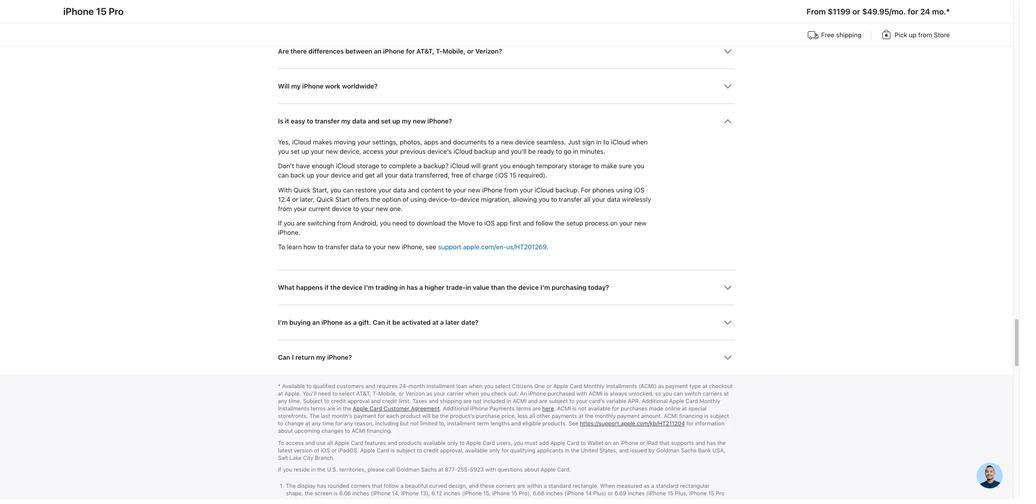 Task type: vqa. For each thing, say whether or not it's contained in the screenshot.
entire
no



Task type: locate. For each thing, give the bounding box(es) containing it.
please
[[368, 467, 385, 474]]

0 vertical spatial it
[[285, 117, 289, 125]]

1 horizontal spatial follow
[[536, 220, 554, 227]]

0 horizontal spatial with
[[486, 467, 496, 474]]

1 horizontal spatial that
[[660, 440, 670, 447]]

payment inside * available to qualified customers and requires 24-month installment loan when you select citizens one or apple card monthly installments (acmi) as payment type at checkout at apple. you'll need to select at&t, t-mobile, or verizon as your carrier when you check out. an iphone purchased with acmi is always unlocked, so you can switch carriers at any time. subject to credit approval and credit limit. taxes and shipping are not included in acmi and are subject to your card's variable apr. additional apple card monthly installments terms are in the
[[666, 384, 688, 390]]

can
[[373, 319, 385, 327], [278, 354, 290, 362]]

iphone inside i'm buying an iphone as a gift. can it be activated at a later date? 'dropdown button'
[[322, 319, 343, 327]]

1 horizontal spatial need
[[393, 220, 407, 227]]

or up branch.
[[332, 448, 337, 454]]

to inside dropdown button
[[307, 117, 313, 125]]

5 chevrondown image from the top
[[724, 354, 732, 362]]

data inside is it easy to transfer my data and set up my new iphone? dropdown button
[[352, 117, 366, 125]]

in
[[597, 139, 602, 146], [400, 284, 405, 292], [466, 284, 472, 292], [507, 399, 512, 405], [337, 406, 342, 413], [565, 448, 570, 454], [311, 467, 316, 474]]

when
[[632, 139, 648, 146], [469, 384, 483, 390], [465, 391, 479, 398]]

need
[[393, 220, 407, 227], [318, 391, 331, 398]]

payment up reason,
[[354, 414, 376, 420]]

price,
[[502, 414, 516, 420]]

1 vertical spatial of
[[403, 196, 409, 203]]

0 vertical spatial has
[[407, 284, 418, 292]]

products
[[399, 440, 422, 447]]

your inside if you are switching from android, you need to download the move to ios app first and follow the setup process on your new iphone.
[[620, 220, 633, 227]]

for information about upcoming changes to acmi financing.
[[278, 421, 725, 435]]

to inside to access and use all apple card features and products available only to apple card users, you must add apple card to wallet on an iphone or ipad that supports and has the latest version of ios or ipados. apple card is subject to credit approval, available only for qualifying applicants in the united states, and issued by goldman sachs bank usa, salt lake city branch.
[[278, 440, 284, 447]]

list item
[[278, 103, 736, 270]]

your up option
[[378, 186, 392, 194]]

iphone inside will my iphone work worldwide? dropdown button
[[302, 82, 324, 90]]

to inside for information about upcoming changes to acmi financing.
[[345, 429, 350, 435]]

iphone,
[[402, 244, 424, 251]]

chevrondown image inside 'can i return my iphone?' "dropdown button"
[[724, 354, 732, 362]]

0 vertical spatial with
[[577, 391, 588, 398]]

trade-
[[446, 284, 466, 292]]

3 inches from the left
[[546, 491, 563, 498]]

has inside the display has rounded corners that follow a beautiful curved design, and these corners are within a standard rectangle. when measured as a standard rectangular shape, the screen is 6.06 inches (iphone 14, iphone 13), 6.12 inches (iphone 15, iphone 15 pro), 6.68 inches (iphone 14 plus) or 6.69 inches (iphone 15 plus, iphone 15 pro max) diagonally. actual viewable area is less.
[[317, 484, 326, 490]]

my right the return
[[316, 354, 326, 362]]

set up 'have'
[[291, 148, 300, 156]]

my up the moving
[[341, 117, 351, 125]]

1 horizontal spatial will
[[471, 163, 481, 170]]

get
[[365, 172, 375, 179]]

* inside iphone 15 pro main content
[[947, 7, 950, 16]]

2 storage from the left
[[569, 163, 592, 170]]

4 chevrondown image from the top
[[724, 319, 732, 327]]

terms up less
[[517, 406, 531, 413]]

1 horizontal spatial sachs
[[681, 448, 697, 454]]

installment inside . acmi is not available for purchases made online at special storefronts. the last month's payment for each product will be the product's purchase price, less all other payments at the monthly payment amount. acmi financing is subject to change at any time for any reason, including but not limited to, installment term lengths and eligible products. see
[[448, 421, 476, 428]]

not down product
[[411, 421, 419, 428]]

are up last
[[327, 406, 336, 413]]

additional
[[642, 399, 668, 405], [443, 406, 469, 413]]

inches down "design,"
[[444, 491, 461, 498]]

up inside don't have enough icloud storage to complete a backup? icloud will grant you enough temporary storage to make sure you can back up your device and get all your data transferred, free of charge (ios 15 required).
[[307, 172, 314, 179]]

plus)
[[594, 491, 607, 498]]

iphone
[[383, 47, 405, 55], [302, 82, 324, 90], [482, 186, 503, 194], [322, 319, 343, 327], [529, 391, 546, 398], [471, 406, 488, 413], [621, 440, 639, 447], [401, 491, 419, 498], [492, 491, 510, 498], [690, 491, 707, 498]]

set up settings,
[[381, 117, 391, 125]]

0 horizontal spatial monthly
[[584, 384, 605, 390]]

2 vertical spatial can
[[674, 391, 683, 398]]

apple up ipados.
[[335, 440, 350, 447]]

1 vertical spatial be
[[393, 319, 400, 327]]

are inside if you are switching from android, you need to download the move to ios app first and follow the setup process on your new iphone.
[[296, 220, 306, 227]]

your up to-
[[453, 186, 467, 194]]

list
[[278, 0, 736, 375], [63, 28, 950, 44]]

corners up 'viewable'
[[351, 484, 371, 490]]

0 vertical spatial access
[[363, 148, 384, 156]]

and right approval
[[371, 399, 381, 405]]

of inside to access and use all apple card features and products available only to apple card users, you must add apple card to wallet on an iphone or ipad that supports and has the latest version of ios or ipados. apple card is subject to credit approval, available only for qualifying applicants in the united states, and issued by goldman sachs bank usa, salt lake city branch.
[[314, 448, 319, 454]]

1 vertical spatial need
[[318, 391, 331, 398]]

us/ht201269
[[507, 244, 547, 251]]

0 vertical spatial *
[[947, 7, 950, 16]]

an
[[520, 391, 527, 398]]

for inside for information about upcoming changes to acmi financing.
[[687, 421, 694, 428]]

not inside * available to qualified customers and requires 24-month installment loan when you select citizens one or apple card monthly installments (acmi) as payment type at checkout at apple. you'll need to select at&t, t-mobile, or verizon as your carrier when you check out. an iphone purchased with acmi is always unlocked, so you can switch carriers at any time. subject to credit approval and credit limit. taxes and shipping are not included in acmi and are subject to your card's variable apr. additional apple card monthly installments terms are in the
[[473, 399, 482, 405]]

up
[[910, 31, 917, 39], [393, 117, 400, 125], [302, 148, 309, 156], [307, 172, 314, 179]]

it
[[285, 117, 289, 125], [387, 319, 391, 327]]

or down when
[[608, 491, 614, 498]]

list containing free shipping
[[63, 28, 950, 44]]

and up settings,
[[368, 117, 380, 125]]

you down "one."
[[380, 220, 391, 227]]

* right 24
[[947, 7, 950, 16]]

iphone inside to access and use all apple card features and products available only to apple card users, you must add apple card to wallet on an iphone or ipad that supports and has the latest version of ios or ipados. apple card is subject to credit approval, available only for qualifying applicants in the united states, and issued by goldman sachs bank usa, salt lake city branch.
[[621, 440, 639, 447]]

a inside dropdown button
[[420, 284, 423, 292]]

https://support.apple.com/kb/ht211204
[[580, 421, 685, 428]]

1 vertical spatial goldman
[[397, 467, 420, 474]]

icloud up free
[[451, 163, 470, 170]]

to left 'change'
[[278, 421, 283, 428]]

pro
[[716, 491, 725, 498]]

new inside dropdown button
[[413, 117, 426, 125]]

corners down questions
[[496, 484, 516, 490]]

ios up branch.
[[321, 448, 330, 454]]

1 horizontal spatial any
[[312, 421, 321, 428]]

. inside list item
[[547, 244, 549, 251]]

2 inches from the left
[[444, 491, 461, 498]]

ios inside if you are switching from android, you need to download the move to ios app first and follow the setup process on your new iphone.
[[485, 220, 495, 227]]

can i return my iphone?
[[278, 354, 352, 362]]

can right gift.
[[373, 319, 385, 327]]

process
[[585, 220, 609, 227]]

0 horizontal spatial shipping
[[440, 399, 462, 405]]

select
[[495, 384, 511, 390], [339, 391, 355, 398]]

has left higher
[[407, 284, 418, 292]]

device inside don't have enough icloud storage to complete a backup? icloud will grant you enough temporary storage to make sure you can back up your device and get all your data transferred, free of charge (ios 15 required).
[[331, 172, 351, 179]]

2 standard from the left
[[656, 484, 679, 490]]

on right process
[[611, 220, 618, 227]]

0 vertical spatial installment
[[427, 384, 455, 390]]

the inside with quick start, you can restore your data and content to your new iphone from your icloud backup. for phones using ios 12.4 or later, quick start offers the option of using device-to-device migration, allowing you to transfer all your data wirelessly from your current device to your new one.
[[371, 196, 381, 203]]

be right you'll
[[529, 148, 536, 156]]

1 chevrondown image from the top
[[724, 82, 732, 90]]

0 horizontal spatial will
[[423, 414, 431, 420]]

date?
[[461, 319, 479, 327]]

using down content
[[411, 196, 427, 203]]

0 vertical spatial sachs
[[681, 448, 697, 454]]

storage up get
[[357, 163, 379, 170]]

ios
[[634, 186, 645, 194], [485, 220, 495, 227], [321, 448, 330, 454]]

to inside list item
[[278, 244, 285, 251]]

1 vertical spatial using
[[411, 196, 427, 203]]

iphone inside are there differences between an iphone for at&t, t-mobile, or verizon? dropdown button
[[383, 47, 405, 55]]

to left download
[[409, 220, 415, 227]]

credit
[[331, 399, 346, 405], [382, 399, 397, 405], [424, 448, 439, 454]]

1 vertical spatial to
[[278, 440, 284, 447]]

and left these
[[469, 484, 479, 490]]

if for if you reside in the u.s. territories, please call goldman sachs at 877-255-5923 with questions about apple card.
[[278, 467, 282, 474]]

of right free
[[465, 172, 471, 179]]

or down 24- at the left of the page
[[399, 391, 404, 398]]

0 horizontal spatial at&t,
[[357, 391, 371, 398]]

can up start
[[343, 186, 354, 194]]

list containing are there differences between an iphone for at&t, t-mobile, or verizon?
[[278, 0, 736, 375]]

for
[[908, 7, 919, 16], [406, 47, 415, 55], [612, 406, 620, 413], [378, 414, 385, 420], [335, 421, 343, 428], [687, 421, 694, 428], [502, 448, 509, 454]]

2 horizontal spatial credit
[[424, 448, 439, 454]]

2 (iphone from the left
[[462, 491, 482, 498]]

actual
[[330, 499, 346, 500]]

your up device,
[[358, 139, 371, 146]]

0 vertical spatial mobile,
[[443, 47, 466, 55]]

2 vertical spatial be
[[432, 414, 439, 420]]

shipping right free
[[837, 31, 862, 39]]

curved
[[429, 484, 447, 490]]

0 horizontal spatial of
[[314, 448, 319, 454]]

0 vertical spatial at&t,
[[417, 47, 435, 55]]

using
[[617, 186, 633, 194], [411, 196, 427, 203]]

the up usa,
[[718, 440, 726, 447]]

1 to from the top
[[278, 244, 285, 251]]

1 vertical spatial only
[[490, 448, 500, 454]]

and inside . acmi is not available for purchases made online at special storefronts. the last month's payment for each product will be the product's purchase price, less all other payments at the monthly payment amount. acmi financing is subject to change at any time for any reason, including but not limited to, installment term lengths and eligible products. see
[[512, 421, 521, 428]]

variable
[[607, 399, 627, 405]]

0 horizontal spatial it
[[285, 117, 289, 125]]

seamless.
[[537, 139, 566, 146]]

subject
[[549, 399, 568, 405], [711, 414, 730, 420], [397, 448, 416, 454]]

0 horizontal spatial installments
[[278, 406, 309, 413]]

1 vertical spatial when
[[469, 384, 483, 390]]

list item containing is it easy to transfer my data and set up my new iphone?
[[278, 103, 736, 270]]

1 vertical spatial an
[[312, 319, 320, 327]]

the inside . acmi is not available for purchases made online at special storefronts. the last month's payment for each product will be the product's purchase price, less all other payments at the monthly payment amount. acmi financing is subject to change at any time for any reason, including but not limited to, installment term lengths and eligible products. see
[[310, 414, 320, 420]]

subject inside to access and use all apple card features and products available only to apple card users, you must add apple card to wallet on an iphone or ipad that supports and has the latest version of ios or ipados. apple card is subject to credit approval, available only for qualifying applicants in the united states, and issued by goldman sachs bank usa, salt lake city branch.
[[397, 448, 416, 454]]

2 horizontal spatial not
[[579, 406, 587, 413]]

1 vertical spatial the
[[286, 484, 296, 490]]

monthly
[[595, 414, 616, 420]]

when right loan
[[469, 384, 483, 390]]

as up 'so'
[[659, 384, 664, 390]]

the left move
[[448, 220, 457, 227]]

in left value at bottom left
[[466, 284, 472, 292]]

1 vertical spatial iphone?
[[327, 354, 352, 362]]

that inside to access and use all apple card features and products available only to apple card users, you must add apple card to wallet on an iphone or ipad that supports and has the latest version of ios or ipados. apple card is subject to credit approval, available only for qualifying applicants in the united states, and issued by goldman sachs bank usa, salt lake city branch.
[[660, 440, 670, 447]]

footnotes list
[[278, 383, 736, 500]]

can
[[278, 172, 289, 179], [343, 186, 354, 194], [674, 391, 683, 398]]

2 vertical spatial when
[[465, 391, 479, 398]]

2 to from the top
[[278, 440, 284, 447]]

less
[[518, 414, 528, 420]]

payments
[[490, 406, 515, 413]]

0 vertical spatial follow
[[536, 220, 554, 227]]

list item inside iphone 15 pro main content
[[278, 103, 736, 270]]

in up month's
[[337, 406, 342, 413]]

an inside dropdown button
[[374, 47, 382, 55]]

see
[[569, 421, 579, 428]]

1 if from the top
[[278, 220, 282, 227]]

0 horizontal spatial mobile,
[[379, 391, 397, 398]]

iphone? up apps
[[428, 117, 452, 125]]

or left verizon?
[[467, 47, 474, 55]]

ios up wirelessly
[[634, 186, 645, 194]]

transfer inside dropdown button
[[315, 117, 340, 125]]

(iphone down rectangle.
[[565, 491, 585, 498]]

any left time.
[[278, 399, 287, 405]]

1 horizontal spatial select
[[495, 384, 511, 390]]

just
[[568, 139, 581, 146]]

standard
[[549, 484, 572, 490], [656, 484, 679, 490]]

if for if you are switching from android, you need to download the move to ios app first and follow the setup process on your new iphone.
[[278, 220, 282, 227]]

1 horizontal spatial iphone?
[[428, 117, 452, 125]]

don't have enough icloud storage to complete a backup? icloud will grant you enough temporary storage to make sure you can back up your device and get all your data transferred, free of charge (ios 15 required).
[[278, 163, 645, 179]]

call
[[386, 467, 395, 474]]

shipping inside * available to qualified customers and requires 24-month installment loan when you select citizens one or apple card monthly installments (acmi) as payment type at checkout at apple. you'll need to select at&t, t-mobile, or verizon as your carrier when you check out. an iphone purchased with acmi is always unlocked, so you can switch carriers at any time. subject to credit approval and credit limit. taxes and shipping are not included in acmi and are subject to your card's variable apr. additional apple card monthly installments terms are in the
[[440, 399, 462, 405]]

only down the users,
[[490, 448, 500, 454]]

in inside yes, icloud makes moving your settings, photos, apps and documents to a new device seamless. just sign in to icloud when you set up your new device, access your previous device's icloud backup and you'll be ready to go in minutes.
[[597, 139, 602, 146]]

2 horizontal spatial payment
[[666, 384, 688, 390]]

as right measured
[[644, 484, 650, 490]]

1 vertical spatial at&t,
[[357, 391, 371, 398]]

app
[[497, 220, 508, 227]]

1 vertical spatial installment
[[448, 421, 476, 428]]

you
[[278, 148, 289, 156], [500, 163, 511, 170], [634, 163, 645, 170], [331, 186, 341, 194], [539, 196, 550, 203], [284, 220, 295, 227], [380, 220, 391, 227], [484, 384, 494, 390], [481, 391, 490, 398], [663, 391, 673, 398], [514, 440, 524, 447], [283, 467, 292, 474]]

start
[[336, 196, 350, 203]]

2 chevrondown image from the top
[[724, 117, 732, 125]]

card.
[[557, 467, 571, 474]]

from up allowing
[[504, 186, 518, 194]]

monthly down carriers
[[700, 399, 721, 405]]

0 horizontal spatial can
[[278, 172, 289, 179]]

monthly up card's
[[584, 384, 605, 390]]

download
[[417, 220, 446, 227]]

citizens
[[512, 384, 533, 390]]

0 horizontal spatial the
[[286, 484, 296, 490]]

1 terms from the left
[[311, 406, 326, 413]]

or inside dropdown button
[[467, 47, 474, 55]]

2 horizontal spatial ios
[[634, 186, 645, 194]]

eligible
[[523, 421, 541, 428]]

0 vertical spatial subject
[[549, 399, 568, 405]]

additional up product's
[[443, 406, 469, 413]]

credit inside to access and use all apple card features and products available only to apple card users, you must add apple card to wallet on an iphone or ipad that supports and has the latest version of ios or ipados. apple card is subject to credit approval, available only for qualifying applicants in the united states, and issued by goldman sachs bank usa, salt lake city branch.
[[424, 448, 439, 454]]

1 vertical spatial will
[[423, 414, 431, 420]]

1 horizontal spatial an
[[374, 47, 382, 55]]

can inside * available to qualified customers and requires 24-month installment loan when you select citizens one or apple card monthly installments (acmi) as payment type at checkout at apple. you'll need to select at&t, t-mobile, or verizon as your carrier when you check out. an iphone purchased with acmi is always unlocked, so you can switch carriers at any time. subject to credit approval and credit limit. taxes and shipping are not included in acmi and are subject to your card's variable apr. additional apple card monthly installments terms are in the
[[674, 391, 683, 398]]

verizon?
[[476, 47, 502, 55]]

the left the u.s.
[[317, 467, 326, 474]]

with
[[278, 186, 292, 194]]

0 horizontal spatial t-
[[373, 391, 379, 398]]

additional up made
[[642, 399, 668, 405]]

* inside * available to qualified customers and requires 24-month installment loan when you select citizens one or apple card monthly installments (acmi) as payment type at checkout at apple. you'll need to select at&t, t-mobile, or verizon as your carrier when you check out. an iphone purchased with acmi is always unlocked, so you can switch carriers at any time. subject to credit approval and credit limit. taxes and shipping are not included in acmi and are subject to your card's variable apr. additional apple card monthly installments terms are in the
[[278, 384, 281, 390]]

2 if from the top
[[278, 467, 282, 474]]

1 horizontal spatial about
[[525, 467, 540, 474]]

0 horizontal spatial standard
[[549, 484, 572, 490]]

installment up carrier
[[427, 384, 455, 390]]

0 horizontal spatial using
[[411, 196, 427, 203]]

1 corners from the left
[[351, 484, 371, 490]]

and inside if you are switching from android, you need to download the move to ios app first and follow the setup process on your new iphone.
[[523, 220, 534, 227]]

data down "complete"
[[400, 172, 413, 179]]

products.
[[543, 421, 567, 428]]

0 horizontal spatial can
[[278, 354, 290, 362]]

1 vertical spatial with
[[486, 467, 496, 474]]

1 vertical spatial subject
[[711, 414, 730, 420]]

available up 5923
[[466, 448, 488, 454]]

1 horizontal spatial ios
[[485, 220, 495, 227]]

about inside for information about upcoming changes to acmi financing.
[[278, 429, 293, 435]]

first
[[510, 220, 521, 227]]

you'll
[[303, 391, 317, 398]]

1 vertical spatial on
[[605, 440, 612, 447]]

any inside * available to qualified customers and requires 24-month installment loan when you select citizens one or apple card monthly installments (acmi) as payment type at checkout at apple. you'll need to select at&t, t-mobile, or verizon as your carrier when you check out. an iphone purchased with acmi is always unlocked, so you can switch carriers at any time. subject to credit approval and credit limit. taxes and shipping are not included in acmi and are subject to your card's variable apr. additional apple card monthly installments terms are in the
[[278, 399, 287, 405]]

chevrondown image
[[724, 82, 732, 90], [724, 117, 732, 125], [724, 284, 732, 292], [724, 319, 732, 327], [724, 354, 732, 362]]

1 horizontal spatial i'm
[[541, 284, 550, 292]]

current
[[309, 205, 330, 213]]

need inside * available to qualified customers and requires 24-month installment loan when you select citizens one or apple card monthly installments (acmi) as payment type at checkout at apple. you'll need to select at&t, t-mobile, or verizon as your carrier when you check out. an iphone purchased with acmi is always unlocked, so you can switch carriers at any time. subject to credit approval and credit limit. taxes and shipping are not included in acmi and are subject to your card's variable apr. additional apple card monthly installments terms are in the
[[318, 391, 331, 398]]

2 corners from the left
[[496, 484, 516, 490]]

credit up apple card customer agreement "link"
[[382, 399, 397, 405]]

apple up applicants
[[551, 440, 566, 447]]

rectangular
[[681, 484, 710, 490]]

will my iphone work worldwide?
[[278, 82, 378, 90]]

term
[[477, 421, 489, 428]]

1 horizontal spatial not
[[473, 399, 482, 405]]

changes
[[322, 429, 344, 435]]

an
[[374, 47, 382, 55], [312, 319, 320, 327], [613, 440, 620, 447]]

product's
[[450, 414, 475, 420]]

data inside don't have enough icloud storage to complete a backup? icloud will grant you enough temporary storage to make sure you can back up your device and get all your data transferred, free of charge (ios 15 required).
[[400, 172, 413, 179]]

move
[[459, 220, 475, 227]]

0 vertical spatial can
[[278, 172, 289, 179]]

0 vertical spatial ios
[[634, 186, 645, 194]]

0 horizontal spatial any
[[278, 399, 287, 405]]

to,
[[439, 421, 446, 428]]

iphone? inside "dropdown button"
[[327, 354, 352, 362]]

subject inside . acmi is not available for purchases made online at special storefronts. the last month's payment for each product will be the product's purchase price, less all other payments at the monthly payment amount. acmi financing is subject to change at any time for any reason, including but not limited to, installment term lengths and eligible products. see
[[711, 414, 730, 420]]

less.
[[390, 499, 402, 500]]

there
[[291, 47, 307, 55]]

activated
[[402, 319, 431, 327]]

1 vertical spatial access
[[286, 440, 304, 447]]

goldman right by
[[657, 448, 680, 454]]

0 horizontal spatial storage
[[357, 163, 379, 170]]

0 vertical spatial can
[[373, 319, 385, 327]]

up right pick
[[910, 31, 917, 39]]

rounded
[[328, 484, 350, 490]]

chevrondown image
[[724, 47, 732, 55]]

sachs inside to access and use all apple card features and products available only to apple card users, you must add apple card to wallet on an iphone or ipad that supports and has the latest version of ios or ipados. apple card is subject to credit approval, available only for qualifying applicants in the united states, and issued by goldman sachs bank usa, salt lake city branch.
[[681, 448, 697, 454]]

to for to access and use all apple card features and products available only to apple card users, you must add apple card to wallet on an iphone or ipad that supports and has the latest version of ios or ipados. apple card is subject to credit approval, available only for qualifying applicants in the united states, and issued by goldman sachs bank usa, salt lake city branch.
[[278, 440, 284, 447]]

set inside yes, icloud makes moving your settings, photos, apps and documents to a new device seamless. just sign in to icloud when you set up your new device, access your previous device's icloud backup and you'll be ready to go in minutes.
[[291, 148, 300, 156]]

an up states,
[[613, 440, 620, 447]]

to right how
[[318, 244, 324, 251]]

2 vertical spatial ios
[[321, 448, 330, 454]]

follow right "first"
[[536, 220, 554, 227]]

1 horizontal spatial can
[[373, 319, 385, 327]]

iphone inside * available to qualified customers and requires 24-month installment loan when you select citizens one or apple card monthly installments (acmi) as payment type at checkout at apple. you'll need to select at&t, t-mobile, or verizon as your carrier when you check out. an iphone purchased with acmi is always unlocked, so you can switch carriers at any time. subject to credit approval and credit limit. taxes and shipping are not included in acmi and are subject to your card's variable apr. additional apple card monthly installments terms are in the
[[529, 391, 546, 398]]

1 vertical spatial mobile,
[[379, 391, 397, 398]]

to for to learn how to transfer data to your new iphone, see support.apple.com/en-us/ht201269 .
[[278, 244, 285, 251]]

charge
[[473, 172, 494, 179]]

2 horizontal spatial subject
[[711, 414, 730, 420]]

up inside dropdown button
[[393, 117, 400, 125]]

or right 12.4
[[292, 196, 298, 203]]

at&t, inside * available to qualified customers and requires 24-month installment loan when you select citizens one or apple card monthly installments (acmi) as payment type at checkout at apple. you'll need to select at&t, t-mobile, or verizon as your carrier when you check out. an iphone purchased with acmi is always unlocked, so you can switch carriers at any time. subject to credit approval and credit limit. taxes and shipping are not included in acmi and are subject to your card's variable apr. additional apple card monthly installments terms are in the
[[357, 391, 371, 398]]

the up the to,
[[440, 414, 449, 420]]

will inside . acmi is not available for purchases made online at special storefronts. the last month's payment for each product will be the product's purchase price, less all other payments at the monthly payment amount. acmi financing is subject to change at any time for any reason, including but not limited to, installment term lengths and eligible products. see
[[423, 414, 431, 420]]

up up settings,
[[393, 117, 400, 125]]

0 horizontal spatial has
[[317, 484, 326, 490]]

beautiful
[[405, 484, 428, 490]]

to learn how to transfer data to your new iphone, see support.apple.com/en-us/ht201269 .
[[278, 244, 549, 251]]

1 horizontal spatial terms
[[517, 406, 531, 413]]

the left setup at the right top of the page
[[555, 220, 565, 227]]

with inside * available to qualified customers and requires 24-month installment loan when you select citizens one or apple card monthly installments (acmi) as payment type at checkout at apple. you'll need to select at&t, t-mobile, or verizon as your carrier when you check out. an iphone purchased with acmi is always unlocked, so you can switch carriers at any time. subject to credit approval and credit limit. taxes and shipping are not included in acmi and are subject to your card's variable apr. additional apple card monthly installments terms are in the
[[577, 391, 588, 398]]

about down 'change'
[[278, 429, 293, 435]]

a up '6.68'
[[544, 484, 547, 490]]

you right 'so'
[[663, 391, 673, 398]]

3 chevrondown image from the top
[[724, 284, 732, 292]]

1 horizontal spatial the
[[310, 414, 320, 420]]

iphone? inside dropdown button
[[428, 117, 452, 125]]

if
[[278, 220, 282, 227], [278, 467, 282, 474]]

the inside the display has rounded corners that follow a beautiful curved design, and these corners are within a standard rectangle. when measured as a standard rectangular shape, the screen is 6.06 inches (iphone 14, iphone 13), 6.12 inches (iphone 15, iphone 15 pro), 6.68 inches (iphone 14 plus) or 6.69 inches (iphone 15 plus, iphone 15 pro max) diagonally. actual viewable area is less.
[[286, 484, 296, 490]]

and left content
[[408, 186, 419, 194]]

the inside * available to qualified customers and requires 24-month installment loan when you select citizens one or apple card monthly installments (acmi) as payment type at checkout at apple. you'll need to select at&t, t-mobile, or verizon as your carrier when you check out. an iphone purchased with acmi is always unlocked, so you can switch carriers at any time. subject to credit approval and credit limit. taxes and shipping are not included in acmi and are subject to your card's variable apr. additional apple card monthly installments terms are in the
[[343, 406, 351, 413]]

plus,
[[675, 491, 688, 498]]

salt
[[278, 455, 288, 462]]

to up latest at the left of page
[[278, 440, 284, 447]]

2 horizontal spatial available
[[588, 406, 611, 413]]

shipping inside 'list'
[[837, 31, 862, 39]]

0 horizontal spatial access
[[286, 440, 304, 447]]

that
[[660, 440, 670, 447], [372, 484, 383, 490]]

follow inside if you are switching from android, you need to download the move to ios app first and follow the setup process on your new iphone.
[[536, 220, 554, 227]]

4 (iphone from the left
[[647, 491, 666, 498]]

1 horizontal spatial goldman
[[657, 448, 680, 454]]

0 horizontal spatial about
[[278, 429, 293, 435]]

0 horizontal spatial goldman
[[397, 467, 420, 474]]

iphone 15 pro link
[[63, 6, 124, 17]]

at inside 'dropdown button'
[[433, 319, 439, 327]]

1 horizontal spatial has
[[407, 284, 418, 292]]

new down wirelessly
[[635, 220, 647, 227]]

chevrondown image inside is it easy to transfer my data and set up my new iphone? dropdown button
[[724, 117, 732, 125]]

is
[[278, 117, 284, 125]]

acmi down reason,
[[352, 429, 366, 435]]

access
[[363, 148, 384, 156], [286, 440, 304, 447]]

is up card's
[[604, 391, 609, 398]]

shipping
[[837, 31, 862, 39], [440, 399, 462, 405]]

15,
[[484, 491, 491, 498]]

acmi
[[589, 391, 603, 398], [513, 399, 527, 405], [558, 406, 571, 413], [664, 414, 678, 420], [352, 429, 366, 435]]

here
[[543, 406, 554, 413]]

0 vertical spatial t-
[[436, 47, 443, 55]]

of up "one."
[[403, 196, 409, 203]]

0 vertical spatial an
[[374, 47, 382, 55]]

work
[[325, 82, 341, 90]]

the up "shape,"
[[286, 484, 296, 490]]

1 vertical spatial has
[[707, 440, 716, 447]]

chevrondown image inside i'm buying an iphone as a gift. can it be activated at a later date? 'dropdown button'
[[724, 319, 732, 327]]

and left you'll
[[498, 148, 509, 156]]

iphone right '15,'
[[492, 491, 510, 498]]

0 horizontal spatial quick
[[294, 186, 311, 194]]

0 vertical spatial select
[[495, 384, 511, 390]]

acmi down online
[[664, 414, 678, 420]]

1 horizontal spatial mobile,
[[443, 47, 466, 55]]

1 vertical spatial follow
[[384, 484, 399, 490]]

available
[[282, 384, 305, 390]]

of down the use
[[314, 448, 319, 454]]

3 (iphone from the left
[[565, 491, 585, 498]]

shape,
[[286, 491, 303, 498]]

happens
[[296, 284, 323, 292]]

that right ipad on the bottom
[[660, 440, 670, 447]]

transfer right how
[[325, 244, 349, 251]]

1 vertical spatial transfer
[[559, 196, 582, 203]]



Task type: describe. For each thing, give the bounding box(es) containing it.
icloud down the documents
[[454, 148, 473, 156]]

and inside with quick start, you can restore your data and content to your new iphone from your icloud backup. for phones using ios 12.4 or later, quick start offers the option of using device-to-device migration, allowing you to transfer all your data wirelessly from your current device to your new one.
[[408, 186, 419, 194]]

iphone 15 pro main content
[[0, 0, 1014, 490]]

i'm buying an iphone as a gift. can it be activated at a later date?
[[278, 319, 479, 327]]

and inside the display has rounded corners that follow a beautiful curved design, and these corners are within a standard rectangle. when measured as a standard rectangular shape, the screen is 6.06 inches (iphone 14, iphone 13), 6.12 inches (iphone 15, iphone 15 pro), 6.68 inches (iphone 14 plus) or 6.69 inches (iphone 15 plus, iphone 15 pro max) diagonally. actual viewable area is less.
[[469, 484, 479, 490]]

24-
[[399, 384, 409, 390]]

all inside . acmi is not available for purchases made online at special storefronts. the last month's payment for each product will be the product's purchase price, less all other payments at the monthly payment amount. acmi financing is subject to change at any time for any reason, including but not limited to, installment term lengths and eligible products. see
[[530, 414, 535, 420]]

apple card customer agreement link
[[353, 406, 440, 413]]

1 horizontal spatial available
[[466, 448, 488, 454]]

data up option
[[393, 186, 407, 194]]

to up united
[[581, 440, 586, 447]]

of inside don't have enough icloud storage to complete a backup? icloud will grant you enough temporary storage to make sure you can back up your device and get all your data transferred, free of charge (ios 15 required).
[[465, 172, 471, 179]]

transfer for to learn how to transfer data to your new iphone, see support.apple.com/en-us/ht201269 .
[[325, 244, 349, 251]]

but
[[400, 421, 409, 428]]

to down products
[[417, 448, 422, 454]]

carrier
[[447, 391, 464, 398]]

ipados.
[[338, 448, 359, 454]]

a inside don't have enough icloud storage to complete a backup? icloud will grant you enough temporary storage to make sure you can back up your device and get all your data transferred, free of charge (ios 15 required).
[[418, 163, 422, 170]]

chevrondown image for in
[[724, 284, 732, 292]]

an inside to access and use all apple card features and products available only to apple card users, you must add apple card to wallet on an iphone or ipad that supports and has the latest version of ios or ipados. apple card is subject to credit approval, available only for qualifying applicants in the united states, and issued by goldman sachs bank usa, salt lake city branch.
[[613, 440, 620, 447]]

apple down features
[[360, 448, 375, 454]]

chevrondown image inside will my iphone work worldwide? dropdown button
[[724, 82, 732, 90]]

0 horizontal spatial payment
[[354, 414, 376, 420]]

you inside to access and use all apple card features and products available only to apple card users, you must add apple card to wallet on an iphone or ipad that supports and has the latest version of ios or ipados. apple card is subject to credit approval, available only for qualifying applicants in the united states, and issued by goldman sachs bank usa, salt lake city branch.
[[514, 440, 524, 447]]

acmi down the an
[[513, 399, 527, 405]]

as inside the display has rounded corners that follow a beautiful curved design, and these corners are within a standard rectangle. when measured as a standard rectangular shape, the screen is 6.06 inches (iphone 14, iphone 13), 6.12 inches (iphone 15, iphone 15 pro), 6.68 inches (iphone 14 plus) or 6.69 inches (iphone 15 plus, iphone 15 pro max) diagonally. actual viewable area is less.
[[644, 484, 650, 490]]

1 inches from the left
[[353, 491, 370, 498]]

free
[[452, 172, 463, 179]]

makes
[[313, 139, 332, 146]]

area
[[371, 499, 383, 500]]

card down switch
[[686, 399, 698, 405]]

add
[[539, 440, 549, 447]]

can inside "dropdown button"
[[278, 354, 290, 362]]

and down one
[[528, 399, 538, 405]]

are inside the display has rounded corners that follow a beautiful curved design, and these corners are within a standard rectangle. when measured as a standard rectangular shape, the screen is 6.06 inches (iphone 14, iphone 13), 6.12 inches (iphone 15, iphone 15 pro), 6.68 inches (iphone 14 plus) or 6.69 inches (iphone 15 plus, iphone 15 pro max) diagonally. actual viewable area is less.
[[518, 484, 526, 490]]

additional inside * available to qualified customers and requires 24-month installment loan when you select citizens one or apple card monthly installments (acmi) as payment type at checkout at apple. you'll need to select at&t, t-mobile, or verizon as your carrier when you check out. an iphone purchased with acmi is always unlocked, so you can switch carriers at any time. subject to credit approval and credit limit. taxes and shipping are not included in acmi and are subject to your card's variable apr. additional apple card monthly installments terms are in the
[[642, 399, 668, 405]]

new inside if you are switching from android, you need to download the move to ios app first and follow the setup process on your new iphone.
[[635, 220, 647, 227]]

the right if
[[330, 284, 341, 292]]

the left monthly
[[585, 414, 594, 420]]

special
[[689, 406, 707, 413]]

and up the bank
[[696, 440, 706, 447]]

0 horizontal spatial .
[[440, 406, 442, 413]]

0 horizontal spatial sachs
[[421, 467, 437, 474]]

for inside to access and use all apple card features and products available only to apple card users, you must add apple card to wallet on an iphone or ipad that supports and has the latest version of ios or ipados. apple card is subject to credit approval, available only for qualifying applicants in the united states, and issued by goldman sachs bank usa, salt lake city branch.
[[502, 448, 509, 454]]

and left requires
[[366, 384, 375, 390]]

0 vertical spatial quick
[[294, 186, 311, 194]]

1 standard from the left
[[549, 484, 572, 490]]

month
[[409, 384, 425, 390]]

your down makes
[[311, 148, 324, 156]]

0 horizontal spatial select
[[339, 391, 355, 398]]

as inside i'm buying an iphone as a gift. can it be activated at a later date? 'dropdown button'
[[345, 319, 352, 327]]

and up version at the left bottom of the page
[[305, 440, 315, 447]]

don't
[[278, 163, 294, 170]]

in right reside
[[311, 467, 316, 474]]

your up start,
[[316, 172, 329, 179]]

4 inches from the left
[[628, 491, 645, 498]]

1 vertical spatial monthly
[[700, 399, 721, 405]]

all inside to access and use all apple card features and products available only to apple card users, you must add apple card to wallet on an iphone or ipad that supports and has the latest version of ios or ipados. apple card is subject to credit approval, available only for qualifying applicants in the united states, and issued by goldman sachs bank usa, salt lake city branch.
[[327, 440, 333, 447]]

included
[[483, 399, 506, 405]]

goldman inside to access and use all apple card features and products available only to apple card users, you must add apple card to wallet on an iphone or ipad that supports and has the latest version of ios or ipados. apple card is subject to credit approval, available only for qualifying applicants in the united states, and issued by goldman sachs bank usa, salt lake city branch.
[[657, 448, 680, 454]]

0 vertical spatial monthly
[[584, 384, 605, 390]]

differences
[[309, 47, 344, 55]]

can inside don't have enough icloud storage to complete a backup? icloud will grant you enough temporary storage to make sure you can back up your device and get all your data transferred, free of charge (ios 15 required).
[[278, 172, 289, 179]]

a left gift.
[[353, 319, 357, 327]]

are there differences between an iphone for at&t, t-mobile, or verizon? button
[[278, 34, 736, 68]]

usa,
[[713, 448, 726, 454]]

a left later
[[440, 319, 444, 327]]

1 (iphone from the left
[[371, 491, 391, 498]]

are down carrier
[[464, 399, 472, 405]]

is inside * available to qualified customers and requires 24-month installment loan when you select citizens one or apple card monthly installments (acmi) as payment type at checkout at apple. you'll need to select at&t, t-mobile, or verizon as your carrier when you check out. an iphone purchased with acmi is always unlocked, so you can switch carriers at any time. subject to credit approval and credit limit. taxes and shipping are not included in acmi and are subject to your card's variable apr. additional apple card monthly installments terms are in the
[[604, 391, 609, 398]]

at left apple.
[[278, 391, 283, 398]]

1 horizontal spatial payment
[[618, 414, 640, 420]]

pick
[[895, 31, 908, 39]]

be inside . acmi is not available for purchases made online at special storefronts. the last month's payment for each product will be the product's purchase price, less all other payments at the monthly payment amount. acmi financing is subject to change at any time for any reason, including but not limited to, installment term lengths and eligible products. see
[[432, 414, 439, 420]]

6.12
[[432, 491, 442, 498]]

card up ipados.
[[351, 440, 363, 447]]

1 horizontal spatial only
[[490, 448, 500, 454]]

is up the payments
[[573, 406, 577, 413]]

time.
[[289, 399, 302, 405]]

so
[[656, 391, 662, 398]]

what
[[278, 284, 295, 292]]

features
[[365, 440, 386, 447]]

for
[[581, 186, 591, 194]]

iphone down rectangular
[[690, 491, 707, 498]]

to up to-
[[446, 186, 452, 194]]

it inside dropdown button
[[285, 117, 289, 125]]

today?
[[589, 284, 610, 292]]

0 horizontal spatial not
[[411, 421, 419, 428]]

with quick start, you can restore your data and content to your new iphone from your icloud backup. for phones using ios 12.4 or later, quick start offers the option of using device-to-device migration, allowing you to transfer all your data wirelessly from your current device to your new one.
[[278, 186, 651, 213]]

your down phones
[[593, 196, 606, 203]]

to left the make
[[594, 163, 600, 170]]

each
[[387, 414, 399, 420]]

2 enough from the left
[[513, 163, 535, 170]]

your down android,
[[373, 244, 386, 251]]

to down backup.
[[551, 196, 557, 203]]

0 horizontal spatial credit
[[331, 399, 346, 405]]

installment inside * available to qualified customers and requires 24-month installment loan when you select citizens one or apple card monthly installments (acmi) as payment type at checkout at apple. you'll need to select at&t, t-mobile, or verizon as your carrier when you check out. an iphone purchased with acmi is always unlocked, so you can switch carriers at any time. subject to credit approval and credit limit. taxes and shipping are not included in acmi and are subject to your card's variable apr. additional apple card monthly installments terms are in the
[[427, 384, 455, 390]]

1 enough from the left
[[312, 163, 334, 170]]

if you reside in the u.s. territories, please call goldman sachs at 877-255-5923 with questions about apple card.
[[278, 467, 571, 474]]

to up you'll
[[307, 384, 312, 390]]

1 storage from the left
[[357, 163, 379, 170]]

than
[[491, 284, 505, 292]]

will my iphone work worldwide? button
[[278, 69, 736, 103]]

device down start
[[332, 205, 352, 213]]

set inside is it easy to transfer my data and set up my new iphone? dropdown button
[[381, 117, 391, 125]]

that inside the display has rounded corners that follow a beautiful curved design, and these corners are within a standard rectangle. when measured as a standard rectangular shape, the screen is 6.06 inches (iphone 14, iphone 13), 6.12 inches (iphone 15, iphone 15 pro), 6.68 inches (iphone 14 plus) or 6.69 inches (iphone 15 plus, iphone 15 pro max) diagonally. actual viewable area is less.
[[372, 484, 383, 490]]

applicants
[[537, 448, 564, 454]]

access inside yes, icloud makes moving your settings, photos, apps and documents to a new device seamless. just sign in to icloud when you set up your new device, access your previous device's icloud backup and you'll be ready to go in minutes.
[[363, 148, 384, 156]]

iphone up purchase
[[471, 406, 488, 413]]

my inside "dropdown button"
[[316, 354, 326, 362]]

be inside yes, icloud makes moving your settings, photos, apps and documents to a new device seamless. just sign in to icloud when you set up your new device, access your previous device's icloud backup and you'll be ready to go in minutes.
[[529, 148, 536, 156]]

or right the $1199
[[853, 7, 861, 16]]

these
[[480, 484, 495, 490]]

iphone inside with quick start, you can restore your data and content to your new iphone from your icloud backup. for phones using ios 12.4 or later, quick start offers the option of using device-to-device migration, allowing you to transfer all your data wirelessly from your current device to your new one.
[[482, 186, 503, 194]]

between
[[346, 47, 372, 55]]

all inside with quick start, you can restore your data and content to your new iphone from your icloud backup. for phones using ios 12.4 or later, quick start offers the option of using device-to-device migration, allowing you to transfer all your data wirelessly from your current device to your new one.
[[584, 196, 591, 203]]

all inside don't have enough icloud storage to complete a backup? icloud will grant you enough temporary storage to make sure you can back up your device and get all your data transferred, free of charge (ios 15 required).
[[377, 172, 383, 179]]

you up (ios
[[500, 163, 511, 170]]

on inside to access and use all apple card features and products available only to apple card users, you must add apple card to wallet on an iphone or ipad that supports and has the latest version of ios or ipados. apple card is subject to credit approval, available only for qualifying applicants in the united states, and issued by goldman sachs bank usa, salt lake city branch.
[[605, 440, 612, 447]]

purchasing
[[552, 284, 587, 292]]

at down checkout
[[724, 391, 729, 398]]

subject
[[303, 399, 323, 405]]

requires
[[377, 384, 398, 390]]

mobile, inside * available to qualified customers and requires 24-month installment loan when you select citizens one or apple card monthly installments (acmi) as payment type at checkout at apple. you'll need to select at&t, t-mobile, or verizon as your carrier when you check out. an iphone purchased with acmi is always unlocked, so you can switch carriers at any time. subject to credit approval and credit limit. taxes and shipping are not included in acmi and are subject to your card's variable apr. additional apple card monthly installments terms are in the
[[379, 391, 397, 398]]

1 i'm from the left
[[364, 284, 374, 292]]

and up "agreement"
[[429, 399, 439, 405]]

apple down approval
[[353, 406, 368, 413]]

make
[[601, 163, 617, 170]]

new down makes
[[326, 148, 338, 156]]

when inside yes, icloud makes moving your settings, photos, apps and documents to a new device seamless. just sign in to icloud when you set up your new device, access your previous device's icloud backup and you'll be ready to go in minutes.
[[632, 139, 648, 146]]

month's
[[332, 414, 352, 420]]

your down "complete"
[[385, 172, 398, 179]]

purchase
[[476, 414, 500, 420]]

verizon
[[406, 391, 425, 398]]

acmi up the payments
[[558, 406, 571, 413]]

is up actual
[[334, 491, 338, 498]]

ipad
[[647, 440, 658, 447]]

terms inside * available to qualified customers and requires 24-month installment loan when you select citizens one or apple card monthly installments (acmi) as payment type at checkout at apple. you'll need to select at&t, t-mobile, or verizon as your carrier when you check out. an iphone purchased with acmi is always unlocked, so you can switch carriers at any time. subject to credit approval and credit limit. taxes and shipping are not included in acmi and are subject to your card's variable apr. additional apple card monthly installments terms are in the
[[311, 406, 326, 413]]

1 horizontal spatial credit
[[382, 399, 397, 405]]

are up other
[[533, 406, 541, 413]]

at left 877-
[[439, 467, 444, 474]]

sign
[[583, 139, 595, 146]]

pick up from store
[[895, 31, 950, 39]]

to down offers
[[353, 205, 359, 213]]

the inside the display has rounded corners that follow a beautiful curved design, and these corners are within a standard rectangle. when measured as a standard rectangular shape, the screen is 6.06 inches (iphone 14, iphone 13), 6.12 inches (iphone 15, iphone 15 pro), 6.68 inches (iphone 14 plus) or 6.69 inches (iphone 15 plus, iphone 15 pro max) diagonally. actual viewable area is less.
[[305, 491, 313, 498]]

5923
[[470, 467, 484, 474]]

1 vertical spatial not
[[579, 406, 587, 413]]

a up less.
[[401, 484, 404, 490]]

new left iphone,
[[388, 244, 400, 251]]

learn
[[287, 244, 302, 251]]

time
[[323, 421, 334, 428]]

apple up online
[[670, 399, 685, 405]]

if you are switching from android, you need to download the move to ios app first and follow the setup process on your new iphone.
[[278, 220, 647, 237]]

device,
[[340, 148, 361, 156]]

customer
[[384, 406, 410, 413]]

1 horizontal spatial quick
[[317, 196, 334, 203]]

and inside don't have enough icloud storage to complete a backup? icloud will grant you enough temporary storage to make sure you can back up your device and get all your data transferred, free of charge (ios 15 required).
[[352, 172, 364, 179]]

to up backup
[[488, 139, 494, 146]]

to down the qualified
[[333, 391, 338, 398]]

content
[[421, 186, 444, 194]]

my right will on the top left of the page
[[291, 82, 301, 90]]

15 left pro
[[709, 491, 715, 498]]

to right move
[[477, 220, 483, 227]]

icloud down device,
[[336, 163, 355, 170]]

at up financing
[[682, 406, 687, 413]]

apr.
[[628, 399, 641, 405]]

0 horizontal spatial only
[[448, 440, 458, 447]]

of inside with quick start, you can restore your data and content to your new iphone from your icloud backup. for phones using ios 12.4 or later, quick start offers the option of using device-to-device migration, allowing you to transfer all your data wirelessly from your current device to your new one.
[[403, 196, 409, 203]]

must
[[525, 440, 538, 447]]

phones
[[593, 186, 615, 194]]

buying
[[290, 319, 311, 327]]

you inside yes, icloud makes moving your settings, photos, apps and documents to a new device seamless. just sign in to icloud when you set up your new device, access your previous device's icloud backup and you'll be ready to go in minutes.
[[278, 148, 289, 156]]

ios inside with quick start, you can restore your data and content to your new iphone from your icloud backup. for phones using ios 12.4 or later, quick start offers the option of using device-to-device migration, allowing you to transfer all your data wirelessly from your current device to your new one.
[[634, 186, 645, 194]]

an inside 'dropdown button'
[[312, 319, 320, 327]]

latest
[[278, 448, 292, 454]]

checkout
[[709, 384, 733, 390]]

will inside don't have enough icloud storage to complete a backup? icloud will grant you enough temporary storage to make sure you can back up your device and get all your data transferred, free of charge (ios 15 required).
[[471, 163, 481, 170]]

t- inside dropdown button
[[436, 47, 443, 55]]

1 vertical spatial additional
[[443, 406, 469, 413]]

new down charge
[[468, 186, 481, 194]]

chevrondown image for a
[[724, 319, 732, 327]]

card left the users,
[[483, 440, 495, 447]]

from inside if you are switching from android, you need to download the move to ios app first and follow the setup process on your new iphone.
[[338, 220, 351, 227]]

has inside dropdown button
[[407, 284, 418, 292]]

a inside yes, icloud makes moving your settings, photos, apps and documents to a new device seamless. just sign in to icloud when you set up your new device, access your previous device's icloud backup and you'll be ready to go in minutes.
[[496, 139, 500, 146]]

to left "complete"
[[381, 163, 387, 170]]

to right sign
[[604, 139, 610, 146]]

2 terms from the left
[[517, 406, 531, 413]]

is up information
[[705, 414, 709, 420]]

apple up purchased
[[554, 384, 569, 390]]

or right one
[[547, 384, 552, 390]]

on inside if you are switching from android, you need to download the move to ios app first and follow the setup process on your new iphone.
[[611, 220, 618, 227]]

icloud up sure
[[611, 139, 630, 146]]

is inside to access and use all apple card features and products available only to apple card users, you must add apple card to wallet on an iphone or ipad that supports and has the latest version of ios or ipados. apple card is subject to credit approval, available only for qualifying applicants in the united states, and issued by goldman sachs bank usa, salt lake city branch.
[[391, 448, 395, 454]]

here link
[[543, 406, 554, 413]]

1 vertical spatial available
[[424, 440, 446, 447]]

the left united
[[571, 448, 580, 454]]

and inside dropdown button
[[368, 117, 380, 125]]

you right allowing
[[539, 196, 550, 203]]

your up allowing
[[520, 186, 533, 194]]

your down offers
[[361, 205, 374, 213]]

your left carrier
[[434, 391, 446, 398]]

in inside to access and use all apple card features and products available only to apple card users, you must add apple card to wallet on an iphone or ipad that supports and has the latest version of ios or ipados. apple card is subject to credit approval, available only for qualifying applicants in the united states, and issued by goldman sachs bank usa, salt lake city branch.
[[565, 448, 570, 454]]

2 horizontal spatial any
[[344, 421, 353, 428]]

has inside to access and use all apple card features and products available only to apple card users, you must add apple card to wallet on an iphone or ipad that supports and has the latest version of ios or ipados. apple card is subject to credit approval, available only for qualifying applicants in the united states, and issued by goldman sachs bank usa, salt lake city branch.
[[707, 440, 716, 447]]

last
[[321, 414, 330, 420]]

device-
[[429, 196, 451, 203]]

qualifying
[[511, 448, 536, 454]]

0 vertical spatial installments
[[606, 384, 638, 390]]

255-
[[458, 467, 470, 474]]

return
[[296, 354, 315, 362]]

can inside with quick start, you can restore your data and content to your new iphone from your icloud backup. for phones using ios 12.4 or later, quick start offers the option of using device-to-device migration, allowing you to transfer all your data wirelessly from your current device to your new one.
[[343, 186, 354, 194]]

15 inside don't have enough icloud storage to complete a backup? icloud will grant you enough temporary storage to make sure you can back up your device and get all your data transferred, free of charge (ios 15 required).
[[510, 172, 517, 179]]

device right if
[[342, 284, 363, 292]]

a right measured
[[652, 484, 655, 490]]

wallet
[[588, 440, 604, 447]]

backup.
[[556, 186, 580, 194]]

transfer inside with quick start, you can restore your data and content to your new iphone from your icloud backup. for phones using ios 12.4 or later, quick start offers the option of using device-to-device migration, allowing you to transfer all your data wirelessly from your current device to your new one.
[[559, 196, 582, 203]]

15 left pro),
[[512, 491, 518, 498]]

1 vertical spatial about
[[525, 467, 540, 474]]

1 horizontal spatial using
[[617, 186, 633, 194]]

card down features
[[377, 448, 389, 454]]

need inside if you are switching from android, you need to download the move to ios app first and follow the setup process on your new iphone.
[[393, 220, 407, 227]]

(ios
[[495, 172, 508, 179]]

your down settings,
[[386, 148, 399, 156]]

device inside yes, icloud makes moving your settings, photos, apps and documents to a new device seamless. just sign in to icloud when you set up your new device, access your previous device's icloud backup and you'll be ready to go in minutes.
[[515, 139, 535, 146]]

be inside i'm buying an iphone as a gift. can it be activated at a later date? 'dropdown button'
[[393, 319, 400, 327]]

icloud inside with quick start, you can restore your data and content to your new iphone from your icloud backup. for phones using ios 12.4 or later, quick start offers the option of using device-to-device migration, allowing you to transfer all your data wirelessly from your current device to your new one.
[[535, 186, 554, 194]]

new down option
[[376, 205, 388, 213]]

device up move
[[460, 196, 480, 203]]

you up included
[[481, 391, 490, 398]]

customers
[[337, 384, 364, 390]]

access inside to access and use all apple card features and products available only to apple card users, you must add apple card to wallet on an iphone or ipad that supports and has the latest version of ios or ipados. apple card is subject to credit approval, available only for qualifying applicants in the united states, and issued by goldman sachs bank usa, salt lake city branch.
[[286, 440, 304, 447]]

branch.
[[315, 455, 335, 462]]

is it easy to transfer my data and set up my new iphone? button
[[278, 104, 736, 138]]

the right than
[[507, 284, 517, 292]]

and up device's
[[441, 139, 452, 146]]

united
[[581, 448, 598, 454]]

states,
[[600, 448, 618, 454]]

mobile, inside are there differences between an iphone for at&t, t-mobile, or verizon? dropdown button
[[443, 47, 466, 55]]

or up issued
[[640, 440, 646, 447]]

supports
[[671, 440, 694, 447]]

as up 'taxes'
[[427, 391, 433, 398]]

financing.
[[367, 429, 393, 435]]

it inside 'dropdown button'
[[387, 319, 391, 327]]

iphone down beautiful
[[401, 491, 419, 498]]

card up including
[[370, 406, 382, 413]]

chevrondown image for iphone?
[[724, 117, 732, 125]]

purchases
[[621, 406, 648, 413]]

issued
[[631, 448, 647, 454]]

at&t, inside dropdown button
[[417, 47, 435, 55]]

go
[[564, 148, 572, 156]]

subject inside * available to qualified customers and requires 24-month installment loan when you select citizens one or apple card monthly installments (acmi) as payment type at checkout at apple. you'll need to select at&t, t-mobile, or verizon as your carrier when you check out. an iphone purchased with acmi is always unlocked, so you can switch carriers at any time. subject to credit approval and credit limit. taxes and shipping are not included in acmi and are subject to your card's variable apr. additional apple card monthly installments terms are in the
[[549, 399, 568, 405]]

for inside dropdown button
[[406, 47, 415, 55]]

transfer for is it easy to transfer my data and set up my new iphone?
[[315, 117, 340, 125]]

up inside yes, icloud makes moving your settings, photos, apps and documents to a new device seamless. just sign in to icloud when you set up your new device, access your previous device's icloud backup and you'll be ready to go in minutes.
[[302, 148, 309, 156]]

switching
[[307, 220, 336, 227]]

you up start
[[331, 186, 341, 194]]

14,
[[392, 491, 400, 498]]

including
[[375, 421, 399, 428]]

1 vertical spatial installments
[[278, 406, 309, 413]]

are up here 'link'
[[540, 399, 548, 405]]

when
[[601, 484, 615, 490]]

2 i'm from the left
[[541, 284, 550, 292]]

card up purchased
[[570, 384, 582, 390]]

follow inside the display has rounded corners that follow a beautiful curved design, and these corners are within a standard rectangle. when measured as a standard rectangular shape, the screen is 6.06 inches (iphone 14, iphone 13), 6.12 inches (iphone 15, iphone 15 pro), 6.68 inches (iphone 14 plus) or 6.69 inches (iphone 15 plus, iphone 15 pro max) diagonally. actual viewable area is less.
[[384, 484, 399, 490]]

icloud right yes,
[[292, 139, 311, 146]]

gift.
[[359, 319, 371, 327]]



